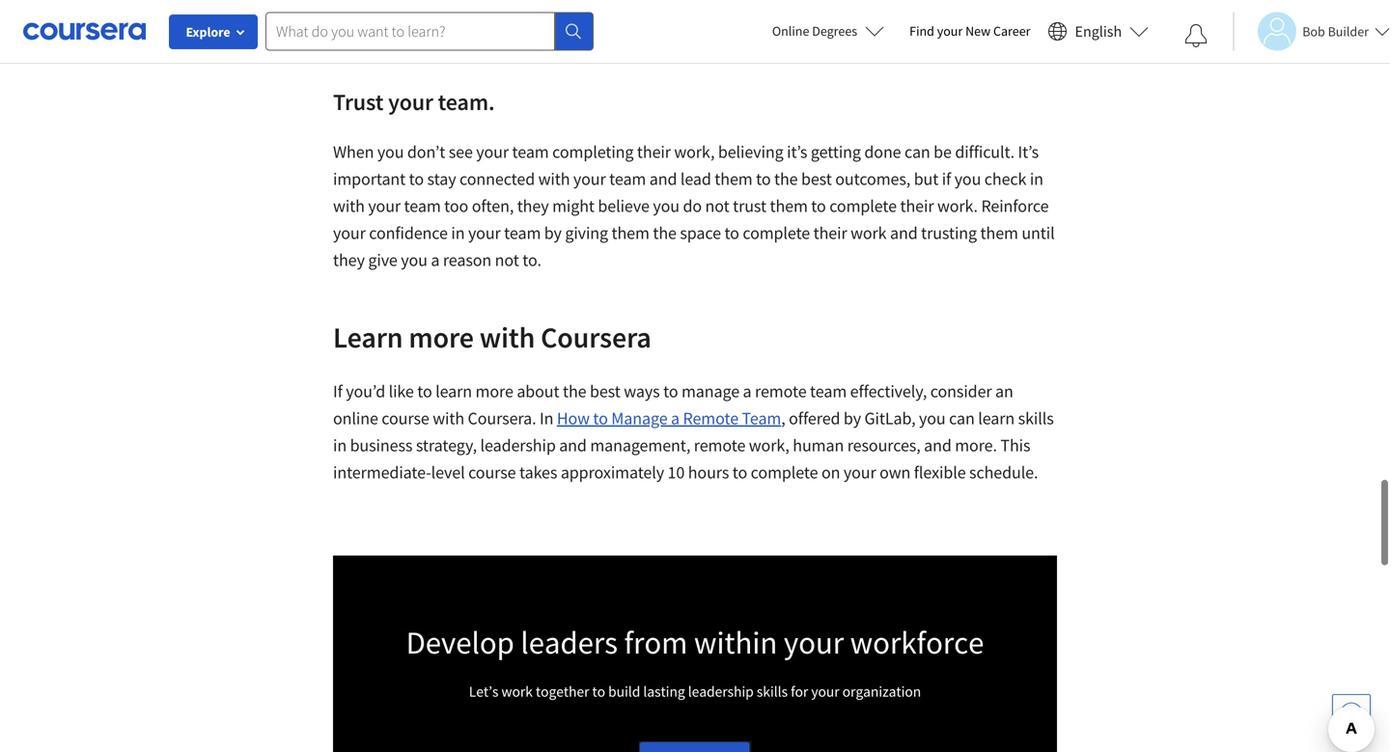 Task type: locate. For each thing, give the bounding box(es) containing it.
giving
[[565, 222, 608, 244]]

0 vertical spatial course
[[382, 407, 429, 429]]

complete down human at the right of page
[[751, 461, 818, 483]]

flexible
[[914, 461, 966, 483]]

1 vertical spatial not
[[495, 249, 519, 271]]

1 horizontal spatial remote
[[755, 380, 807, 402]]

to down "getting"
[[811, 195, 826, 217]]

1 horizontal spatial can
[[949, 407, 975, 429]]

by left giving
[[544, 222, 562, 244]]

work, down team
[[749, 434, 790, 456]]

important
[[333, 168, 406, 190]]

outcomes,
[[836, 168, 911, 190]]

you'd
[[346, 380, 385, 402]]

and
[[650, 168, 677, 190], [890, 222, 918, 244], [559, 434, 587, 456], [924, 434, 952, 456]]

1 horizontal spatial course
[[468, 461, 516, 483]]

be
[[934, 141, 952, 162]]

offered
[[789, 407, 841, 429]]

1 vertical spatial their
[[900, 195, 934, 217]]

0 horizontal spatial can
[[905, 141, 931, 162]]

2 horizontal spatial the
[[774, 168, 798, 190]]

best left ways
[[590, 380, 621, 402]]

online degrees button
[[757, 10, 900, 52]]

coursera
[[541, 319, 652, 355]]

your
[[937, 22, 963, 40], [388, 87, 433, 116], [476, 141, 509, 162], [574, 168, 606, 190], [368, 195, 401, 217], [333, 222, 366, 244], [468, 222, 501, 244], [844, 461, 876, 483]]

learn right like
[[436, 380, 472, 402]]

0 horizontal spatial work,
[[674, 141, 715, 162]]

to inside , offered by gitlab, you can learn skills in business strategy, leadership and management, remote work, human resources, and more. this intermediate-level course takes approximately 10 hours to complete on your own flexible schedule.
[[733, 461, 748, 483]]

2 horizontal spatial their
[[900, 195, 934, 217]]

course inside , offered by gitlab, you can learn skills in business strategy, leadership and management, remote work, human resources, and more. this intermediate-level course takes approximately 10 hours to complete on your own flexible schedule.
[[468, 461, 516, 483]]

when
[[333, 141, 374, 162]]

space
[[680, 222, 721, 244]]

0 vertical spatial by
[[544, 222, 562, 244]]

can
[[905, 141, 931, 162], [949, 407, 975, 429]]

and right work
[[890, 222, 918, 244]]

1 horizontal spatial a
[[671, 407, 680, 429]]

difficult.
[[955, 141, 1015, 162]]

they left give
[[333, 249, 365, 271]]

with
[[538, 168, 570, 190], [333, 195, 365, 217], [480, 319, 535, 355], [433, 407, 465, 429]]

0 horizontal spatial course
[[382, 407, 429, 429]]

1 vertical spatial can
[[949, 407, 975, 429]]

remote up ,
[[755, 380, 807, 402]]

you inside , offered by gitlab, you can learn skills in business strategy, leadership and management, remote work, human resources, and more. this intermediate-level course takes approximately 10 hours to complete on your own flexible schedule.
[[919, 407, 946, 429]]

0 horizontal spatial more
[[409, 319, 474, 355]]

in
[[540, 407, 554, 429]]

in
[[1030, 168, 1044, 190], [451, 222, 465, 244], [333, 434, 347, 456]]

to
[[409, 168, 424, 190], [756, 168, 771, 190], [811, 195, 826, 217], [725, 222, 740, 244], [417, 380, 432, 402], [664, 380, 678, 402], [593, 407, 608, 429], [733, 461, 748, 483]]

work, up lead
[[674, 141, 715, 162]]

0 vertical spatial more
[[409, 319, 474, 355]]

not right do
[[705, 195, 730, 217]]

and down how
[[559, 434, 587, 456]]

how
[[557, 407, 590, 429]]

their down but
[[900, 195, 934, 217]]

to up how to manage a remote team
[[664, 380, 678, 402]]

strategy,
[[416, 434, 477, 456]]

2 vertical spatial a
[[671, 407, 680, 429]]

don't
[[407, 141, 445, 162]]

level
[[431, 461, 465, 483]]

you down the consider
[[919, 407, 946, 429]]

in down the it's
[[1030, 168, 1044, 190]]

remote
[[755, 380, 807, 402], [694, 434, 746, 456]]

0 vertical spatial learn
[[436, 380, 472, 402]]

done
[[865, 141, 901, 162]]

can inside "when you don't see your team completing their work, believing it's getting done can be difficult. it's important to stay connected with your team and lead them to the best outcomes, but if you check in with your team too often, they might believe you do not trust them to complete their work. reinforce your confidence in your team by giving them the space to complete their work and trusting them until they give you a reason not to."
[[905, 141, 931, 162]]

work, inside , offered by gitlab, you can learn skills in business strategy, leadership and management, remote work, human resources, and more. this intermediate-level course takes approximately 10 hours to complete on your own flexible schedule.
[[749, 434, 790, 456]]

a left "remote"
[[671, 407, 680, 429]]

an
[[996, 380, 1014, 402]]

check
[[985, 168, 1027, 190]]

own
[[880, 461, 911, 483]]

find your new career link
[[900, 19, 1041, 43]]

1 vertical spatial more
[[476, 380, 514, 402]]

lead
[[681, 168, 712, 190]]

they right often,
[[517, 195, 549, 217]]

team up to.
[[504, 222, 541, 244]]

if
[[942, 168, 951, 190]]

2 horizontal spatial a
[[743, 380, 752, 402]]

degrees
[[812, 22, 858, 40]]

0 horizontal spatial best
[[590, 380, 621, 402]]

0 horizontal spatial learn
[[436, 380, 472, 402]]

best inside "when you don't see your team completing their work, believing it's getting done can be difficult. it's important to stay connected with your team and lead them to the best outcomes, but if you check in with your team too often, they might believe you do not trust them to complete their work. reinforce your confidence in your team by giving them the space to complete their work and trusting them until they give you a reason not to."
[[802, 168, 832, 190]]

0 horizontal spatial remote
[[694, 434, 746, 456]]

you right 'if'
[[955, 168, 981, 190]]

to right space
[[725, 222, 740, 244]]

None search field
[[266, 12, 594, 51]]

0 horizontal spatial by
[[544, 222, 562, 244]]

1 vertical spatial remote
[[694, 434, 746, 456]]

work,
[[674, 141, 715, 162], [749, 434, 790, 456]]

0 vertical spatial remote
[[755, 380, 807, 402]]

complete down trust
[[743, 222, 810, 244]]

 image
[[333, 556, 1057, 752]]

the up how
[[563, 380, 587, 402]]

0 vertical spatial a
[[431, 249, 440, 271]]

trust
[[333, 87, 384, 116]]

work, inside "when you don't see your team completing their work, believing it's getting done can be difficult. it's important to stay connected with your team and lead them to the best outcomes, but if you check in with your team too often, they might believe you do not trust them to complete their work. reinforce your confidence in your team by giving them the space to complete their work and trusting them until they give you a reason not to."
[[674, 141, 715, 162]]

approximately
[[561, 461, 664, 483]]

trusting
[[921, 222, 977, 244]]

1 vertical spatial by
[[844, 407, 861, 429]]

0 vertical spatial work,
[[674, 141, 715, 162]]

team up believe
[[609, 168, 646, 190]]

complete up work
[[830, 195, 897, 217]]

team
[[512, 141, 549, 162], [609, 168, 646, 190], [404, 195, 441, 217], [504, 222, 541, 244], [810, 380, 847, 402]]

can down the consider
[[949, 407, 975, 429]]

1 vertical spatial in
[[451, 222, 465, 244]]

them down believe
[[612, 222, 650, 244]]

team up offered
[[810, 380, 847, 402]]

complete
[[830, 195, 897, 217], [743, 222, 810, 244], [751, 461, 818, 483]]

in down too
[[451, 222, 465, 244]]

with up strategy,
[[433, 407, 465, 429]]

1 horizontal spatial more
[[476, 380, 514, 402]]

1 horizontal spatial learn
[[978, 407, 1015, 429]]

course
[[382, 407, 429, 429], [468, 461, 516, 483]]

0 horizontal spatial they
[[333, 249, 365, 271]]

team inside if you'd like to learn more about the best ways to manage a remote team effectively, consider an online course with coursera. in
[[810, 380, 847, 402]]

by left the gitlab,
[[844, 407, 861, 429]]

their right completing
[[637, 141, 671, 162]]

What do you want to learn? text field
[[266, 12, 555, 51]]

how to manage a remote team
[[557, 407, 781, 429]]

not left to.
[[495, 249, 519, 271]]

0 vertical spatial the
[[774, 168, 798, 190]]

0 horizontal spatial not
[[495, 249, 519, 271]]

1 vertical spatial best
[[590, 380, 621, 402]]

2 vertical spatial complete
[[751, 461, 818, 483]]

0 vertical spatial can
[[905, 141, 931, 162]]

english
[[1075, 22, 1122, 41]]

how to manage a remote team link
[[557, 407, 781, 429]]

effectively,
[[850, 380, 927, 402]]

1 horizontal spatial the
[[653, 222, 677, 244]]

to right hours
[[733, 461, 748, 483]]

trust
[[733, 195, 767, 217]]

the down the it's on the top right of the page
[[774, 168, 798, 190]]

online
[[333, 407, 378, 429]]

1 horizontal spatial not
[[705, 195, 730, 217]]

often,
[[472, 195, 514, 217]]

1 horizontal spatial work,
[[749, 434, 790, 456]]

a up team
[[743, 380, 752, 402]]

0 horizontal spatial their
[[637, 141, 671, 162]]

can left 'be'
[[905, 141, 931, 162]]

best
[[802, 168, 832, 190], [590, 380, 621, 402]]

in down online
[[333, 434, 347, 456]]

not
[[705, 195, 730, 217], [495, 249, 519, 271]]

0 vertical spatial best
[[802, 168, 832, 190]]

course down leadership
[[468, 461, 516, 483]]

1 vertical spatial a
[[743, 380, 752, 402]]

explore
[[186, 23, 230, 41]]

learn inside , offered by gitlab, you can learn skills in business strategy, leadership and management, remote work, human resources, and more. this intermediate-level course takes approximately 10 hours to complete on your own flexible schedule.
[[978, 407, 1015, 429]]

remote down "remote"
[[694, 434, 746, 456]]

0 vertical spatial their
[[637, 141, 671, 162]]

1 horizontal spatial by
[[844, 407, 861, 429]]

learn inside if you'd like to learn more about the best ways to manage a remote team effectively, consider an online course with coursera. in
[[436, 380, 472, 402]]

by
[[544, 222, 562, 244], [844, 407, 861, 429]]

2 vertical spatial in
[[333, 434, 347, 456]]

2 vertical spatial the
[[563, 380, 587, 402]]

0 horizontal spatial a
[[431, 249, 440, 271]]

, offered by gitlab, you can learn skills in business strategy, leadership and management, remote work, human resources, and more. this intermediate-level course takes approximately 10 hours to complete on your own flexible schedule.
[[333, 407, 1054, 483]]

work.
[[938, 195, 978, 217]]

1 vertical spatial course
[[468, 461, 516, 483]]

help center image
[[1340, 702, 1364, 725]]

1 horizontal spatial best
[[802, 168, 832, 190]]

the left space
[[653, 222, 677, 244]]

schedule.
[[970, 461, 1038, 483]]

learn
[[436, 380, 472, 402], [978, 407, 1015, 429]]

resources,
[[848, 434, 921, 456]]

learn down "an"
[[978, 407, 1015, 429]]

manage
[[682, 380, 740, 402]]

1 horizontal spatial in
[[451, 222, 465, 244]]

in inside , offered by gitlab, you can learn skills in business strategy, leadership and management, remote work, human resources, and more. this intermediate-level course takes approximately 10 hours to complete on your own flexible schedule.
[[333, 434, 347, 456]]

course down like
[[382, 407, 429, 429]]

a
[[431, 249, 440, 271], [743, 380, 752, 402], [671, 407, 680, 429]]

more up like
[[409, 319, 474, 355]]

a left "reason"
[[431, 249, 440, 271]]

completing
[[552, 141, 634, 162]]

and left lead
[[650, 168, 677, 190]]

1 vertical spatial the
[[653, 222, 677, 244]]

2 horizontal spatial in
[[1030, 168, 1044, 190]]

1 vertical spatial work,
[[749, 434, 790, 456]]

more up coursera.
[[476, 380, 514, 402]]

with up about
[[480, 319, 535, 355]]

1 horizontal spatial they
[[517, 195, 549, 217]]

by inside "when you don't see your team completing their work, believing it's getting done can be difficult. it's important to stay connected with your team and lead them to the best outcomes, but if you check in with your team too often, they might believe you do not trust them to complete their work. reinforce your confidence in your team by giving them the space to complete their work and trusting them until they give you a reason not to."
[[544, 222, 562, 244]]

their left work
[[814, 222, 848, 244]]

remote inside , offered by gitlab, you can learn skills in business strategy, leadership and management, remote work, human resources, and more. this intermediate-level course takes approximately 10 hours to complete on your own flexible schedule.
[[694, 434, 746, 456]]

coursera image
[[23, 16, 146, 47]]

0 horizontal spatial the
[[563, 380, 587, 402]]

you
[[377, 141, 404, 162], [955, 168, 981, 190], [653, 195, 680, 217], [401, 249, 428, 271], [919, 407, 946, 429]]

1 horizontal spatial their
[[814, 222, 848, 244]]

best down "getting"
[[802, 168, 832, 190]]

coursera.
[[468, 407, 536, 429]]

1 vertical spatial complete
[[743, 222, 810, 244]]

give
[[368, 249, 398, 271]]

find
[[910, 22, 935, 40]]

to right how
[[593, 407, 608, 429]]

0 horizontal spatial in
[[333, 434, 347, 456]]

1 vertical spatial learn
[[978, 407, 1015, 429]]



Task type: vqa. For each thing, say whether or not it's contained in the screenshot.
Cybersecurity Professional Problem solving
no



Task type: describe. For each thing, give the bounding box(es) containing it.
,
[[781, 407, 786, 429]]

complete inside , offered by gitlab, you can learn skills in business strategy, leadership and management, remote work, human resources, and more. this intermediate-level course takes approximately 10 hours to complete on your own flexible schedule.
[[751, 461, 818, 483]]

english button
[[1041, 0, 1157, 63]]

do
[[683, 195, 702, 217]]

bob builder
[[1303, 23, 1369, 40]]

stay
[[427, 168, 456, 190]]

remote inside if you'd like to learn more about the best ways to manage a remote team effectively, consider an online course with coursera. in
[[755, 380, 807, 402]]

explore button
[[169, 14, 258, 49]]

confidence
[[369, 222, 448, 244]]

a inside if you'd like to learn more about the best ways to manage a remote team effectively, consider an online course with coursera. in
[[743, 380, 752, 402]]

like
[[389, 380, 414, 402]]

new
[[966, 22, 991, 40]]

career
[[994, 22, 1031, 40]]

trust your team.
[[333, 87, 500, 116]]

gitlab,
[[865, 407, 916, 429]]

1 vertical spatial they
[[333, 249, 365, 271]]

0 vertical spatial they
[[517, 195, 549, 217]]

0 vertical spatial in
[[1030, 168, 1044, 190]]

0 vertical spatial complete
[[830, 195, 897, 217]]

too
[[444, 195, 469, 217]]

remote
[[683, 407, 739, 429]]

management,
[[590, 434, 691, 456]]

them down reinforce
[[981, 222, 1019, 244]]

them right trust
[[770, 195, 808, 217]]

might
[[552, 195, 595, 217]]

you left do
[[653, 195, 680, 217]]

can inside , offered by gitlab, you can learn skills in business strategy, leadership and management, remote work, human resources, and more. this intermediate-level course takes approximately 10 hours to complete on your own flexible schedule.
[[949, 407, 975, 429]]

to left stay on the top
[[409, 168, 424, 190]]

2 vertical spatial their
[[814, 222, 848, 244]]

it's
[[1018, 141, 1039, 162]]

believe
[[598, 195, 650, 217]]

0 vertical spatial not
[[705, 195, 730, 217]]

consider
[[931, 380, 992, 402]]

if you'd like to learn more about the best ways to manage a remote team effectively, consider an online course with coursera. in
[[333, 380, 1014, 429]]

to.
[[523, 249, 542, 271]]

but
[[914, 168, 939, 190]]

reinforce
[[982, 195, 1049, 217]]

by inside , offered by gitlab, you can learn skills in business strategy, leadership and management, remote work, human resources, and more. this intermediate-level course takes approximately 10 hours to complete on your own flexible schedule.
[[844, 407, 861, 429]]

builder
[[1328, 23, 1369, 40]]

business
[[350, 434, 413, 456]]

with up might
[[538, 168, 570, 190]]

and up the "flexible"
[[924, 434, 952, 456]]

online degrees
[[772, 22, 858, 40]]

this
[[1001, 434, 1031, 456]]

work
[[851, 222, 887, 244]]

ways
[[624, 380, 660, 402]]

the inside if you'd like to learn more about the best ways to manage a remote team effectively, consider an online course with coursera. in
[[563, 380, 587, 402]]

learn
[[333, 319, 403, 355]]

a inside "when you don't see your team completing their work, believing it's getting done can be difficult. it's important to stay connected with your team and lead them to the best outcomes, but if you check in with your team too often, they might believe you do not trust them to complete their work. reinforce your confidence in your team by giving them the space to complete their work and trusting them until they give you a reason not to."
[[431, 249, 440, 271]]

bob builder button
[[1233, 12, 1391, 51]]

with inside if you'd like to learn more about the best ways to manage a remote team effectively, consider an online course with coursera. in
[[433, 407, 465, 429]]

intermediate-
[[333, 461, 431, 483]]

when you don't see your team completing their work, believing it's getting done can be difficult. it's important to stay connected with your team and lead them to the best outcomes, but if you check in with your team too often, they might believe you do not trust them to complete their work. reinforce your confidence in your team by giving them the space to complete their work and trusting them until they give you a reason not to.
[[333, 141, 1055, 271]]

to right like
[[417, 380, 432, 402]]

about
[[517, 380, 560, 402]]

to down believing in the top of the page
[[756, 168, 771, 190]]

connected
[[460, 168, 535, 190]]

more.
[[955, 434, 997, 456]]

with down important
[[333, 195, 365, 217]]

leadership
[[480, 434, 556, 456]]

see
[[449, 141, 473, 162]]

you down confidence
[[401, 249, 428, 271]]

bob
[[1303, 23, 1326, 40]]

skills
[[1018, 407, 1054, 429]]

10
[[668, 461, 685, 483]]

takes
[[520, 461, 558, 483]]

more inside if you'd like to learn more about the best ways to manage a remote team effectively, consider an online course with coursera. in
[[476, 380, 514, 402]]

learn more with coursera
[[333, 319, 652, 355]]

team up connected
[[512, 141, 549, 162]]

them up trust
[[715, 168, 753, 190]]

until
[[1022, 222, 1055, 244]]

it's
[[787, 141, 808, 162]]

on
[[822, 461, 841, 483]]

manage
[[612, 407, 668, 429]]

if
[[333, 380, 343, 402]]

you up important
[[377, 141, 404, 162]]

getting
[[811, 141, 861, 162]]

best inside if you'd like to learn more about the best ways to manage a remote team effectively, consider an online course with coursera. in
[[590, 380, 621, 402]]

course inside if you'd like to learn more about the best ways to manage a remote team effectively, consider an online course with coursera. in
[[382, 407, 429, 429]]

hours
[[688, 461, 729, 483]]

team.
[[438, 87, 495, 116]]

human
[[793, 434, 844, 456]]

your inside , offered by gitlab, you can learn skills in business strategy, leadership and management, remote work, human resources, and more. this intermediate-level course takes approximately 10 hours to complete on your own flexible schedule.
[[844, 461, 876, 483]]

believing
[[718, 141, 784, 162]]

find your new career
[[910, 22, 1031, 40]]

reason
[[443, 249, 492, 271]]

team
[[742, 407, 781, 429]]

show notifications image
[[1185, 24, 1208, 47]]

online
[[772, 22, 810, 40]]

team up confidence
[[404, 195, 441, 217]]



